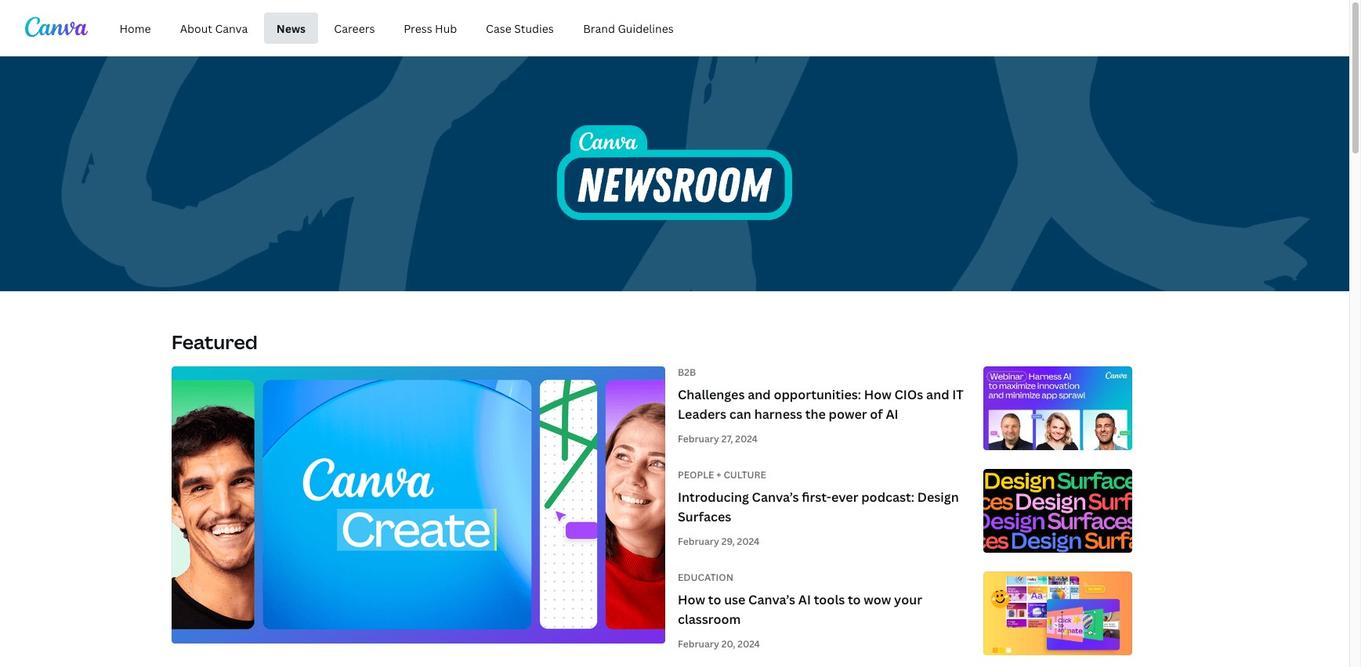 Task type: describe. For each thing, give the bounding box(es) containing it.
hub
[[435, 21, 457, 36]]

1 to from the left
[[709, 592, 722, 609]]

case studies
[[486, 21, 554, 36]]

february for introducing canva's first-ever podcast: design surfaces
[[678, 535, 720, 549]]

it
[[953, 386, 964, 404]]

ai inside the education how to use canva's ai tools to wow your classroom
[[799, 592, 811, 609]]

canva's for use
[[749, 592, 796, 609]]

guidelines
[[618, 21, 674, 36]]

power
[[829, 406, 868, 424]]

how inside b2b challenges and opportunities: how cios and it leaders can harness the power of ai
[[865, 386, 892, 404]]

1 and from the left
[[748, 386, 771, 404]]

27,
[[722, 433, 733, 446]]

canva
[[215, 21, 248, 36]]

20,
[[722, 638, 736, 651]]

newsroom image
[[557, 125, 793, 220]]

february for challenges and opportunities: how cios and it leaders can harness the power of ai
[[678, 433, 720, 446]]

press
[[404, 21, 433, 36]]

brand guidelines link
[[570, 13, 687, 44]]

wow
[[864, 592, 892, 609]]

first-
[[802, 489, 832, 506]]

surfaces
[[678, 509, 732, 526]]

about
[[180, 21, 212, 36]]

brand guidelines
[[583, 21, 674, 36]]

news
[[277, 21, 306, 36]]

february for how to use canva's ai tools to wow your classroom
[[678, 638, 720, 651]]

challenges
[[678, 386, 745, 404]]

careers link
[[321, 13, 388, 44]]

podcast:
[[862, 489, 915, 506]]

february 20, 2024
[[678, 638, 761, 651]]

top level navigation element
[[107, 13, 741, 44]]

2024 for opportunities:
[[736, 433, 758, 446]]

case
[[486, 21, 512, 36]]

blue background with two smiling faces and the text canva create image
[[172, 367, 666, 645]]

classroom
[[678, 612, 741, 629]]

featured
[[172, 329, 258, 355]]

canva's for introducing
[[752, 489, 799, 506]]

29,
[[722, 535, 735, 549]]



Task type: locate. For each thing, give the bounding box(es) containing it.
brand
[[583, 21, 615, 36]]

0 horizontal spatial and
[[748, 386, 771, 404]]

and
[[748, 386, 771, 404], [927, 386, 950, 404]]

1 vertical spatial ai
[[799, 592, 811, 609]]

0 vertical spatial how
[[865, 386, 892, 404]]

2024 right 20,
[[738, 638, 761, 651]]

2024 for use
[[738, 638, 761, 651]]

how up of
[[865, 386, 892, 404]]

2 february from the top
[[678, 535, 720, 549]]

1 vertical spatial february
[[678, 535, 720, 549]]

0 vertical spatial canva's
[[752, 489, 799, 506]]

to
[[709, 592, 722, 609], [848, 592, 861, 609]]

canva's right use
[[749, 592, 796, 609]]

february
[[678, 433, 720, 446], [678, 535, 720, 549], [678, 638, 720, 651]]

and left it
[[927, 386, 950, 404]]

1 february from the top
[[678, 433, 720, 446]]

of
[[871, 406, 883, 424]]

2024 for introducing
[[737, 535, 760, 549]]

tools
[[814, 592, 845, 609]]

cios
[[895, 386, 924, 404]]

the
[[806, 406, 826, 424]]

2024 right 27,
[[736, 433, 758, 446]]

ai right of
[[886, 406, 899, 424]]

ai left 'tools'
[[799, 592, 811, 609]]

0 vertical spatial 2024
[[736, 433, 758, 446]]

your
[[895, 592, 923, 609]]

february 29, 2024
[[678, 535, 760, 549]]

news link
[[264, 13, 318, 44]]

about canva link
[[167, 13, 261, 44]]

1 horizontal spatial how
[[865, 386, 892, 404]]

studies
[[514, 21, 554, 36]]

people
[[678, 469, 715, 482]]

2024
[[736, 433, 758, 446], [737, 535, 760, 549], [738, 638, 761, 651]]

about canva
[[180, 21, 248, 36]]

1 vertical spatial 2024
[[737, 535, 760, 549]]

ever
[[832, 489, 859, 506]]

case studies link
[[473, 13, 567, 44]]

harness
[[755, 406, 803, 424]]

1 vertical spatial how
[[678, 592, 706, 609]]

february 27, 2024
[[678, 433, 758, 446]]

leaders
[[678, 406, 727, 424]]

0 vertical spatial february
[[678, 433, 720, 446]]

canva's down culture
[[752, 489, 799, 506]]

b2b
[[678, 366, 696, 380]]

culture
[[724, 469, 767, 482]]

ai inside b2b challenges and opportunities: how cios and it leaders can harness the power of ai
[[886, 406, 899, 424]]

0 horizontal spatial ai
[[799, 592, 811, 609]]

and up the can
[[748, 386, 771, 404]]

+
[[717, 469, 722, 482]]

b2b challenges and opportunities: how cios and it leaders can harness the power of ai
[[678, 366, 964, 424]]

february down surfaces
[[678, 535, 720, 549]]

february down classroom
[[678, 638, 720, 651]]

1 horizontal spatial ai
[[886, 406, 899, 424]]

to left use
[[709, 592, 722, 609]]

1 horizontal spatial to
[[848, 592, 861, 609]]

0 vertical spatial ai
[[886, 406, 899, 424]]

how inside the education how to use canva's ai tools to wow your classroom
[[678, 592, 706, 609]]

2024 right 29,
[[737, 535, 760, 549]]

press hub
[[404, 21, 457, 36]]

black background with words design surfaces repeated in bright colours image
[[984, 470, 1133, 579]]

can
[[730, 406, 752, 424]]

how down education
[[678, 592, 706, 609]]

2 and from the left
[[927, 386, 950, 404]]

2 vertical spatial 2024
[[738, 638, 761, 651]]

1 horizontal spatial and
[[927, 386, 950, 404]]

3 february from the top
[[678, 638, 720, 651]]

2 to from the left
[[848, 592, 861, 609]]

education how to use canva's ai tools to wow your classroom
[[678, 571, 923, 629]]

0 horizontal spatial how
[[678, 592, 706, 609]]

1 vertical spatial canva's
[[749, 592, 796, 609]]

opportunities:
[[774, 386, 862, 404]]

home
[[120, 21, 151, 36]]

use
[[725, 592, 746, 609]]

canva's inside the education how to use canva's ai tools to wow your classroom
[[749, 592, 796, 609]]

february down leaders
[[678, 433, 720, 446]]

press hub link
[[391, 13, 470, 44]]

how
[[865, 386, 892, 404], [678, 592, 706, 609]]

home link
[[107, 13, 164, 44]]

careers
[[334, 21, 375, 36]]

canva's
[[752, 489, 799, 506], [749, 592, 796, 609]]

ai
[[886, 406, 899, 424], [799, 592, 811, 609]]

education
[[678, 571, 734, 585]]

image of tim sheedy from ecostysm, natalie piucco from google australia and robert kawalsky from canva, joining together for a canva cio webinar about harnessing ai to maximize innovation and minimize app sprawl. image
[[984, 367, 1133, 477]]

2 vertical spatial february
[[678, 638, 720, 651]]

0 horizontal spatial to
[[709, 592, 722, 609]]

canva's inside people + culture introducing canva's first-ever podcast: design surfaces
[[752, 489, 799, 506]]

people + culture introducing canva's first-ever podcast: design surfaces
[[678, 469, 959, 526]]

design
[[918, 489, 959, 506]]

introducing
[[678, 489, 749, 506]]

to left wow
[[848, 592, 861, 609]]



Task type: vqa. For each thing, say whether or not it's contained in the screenshot.
the right "your"
no



